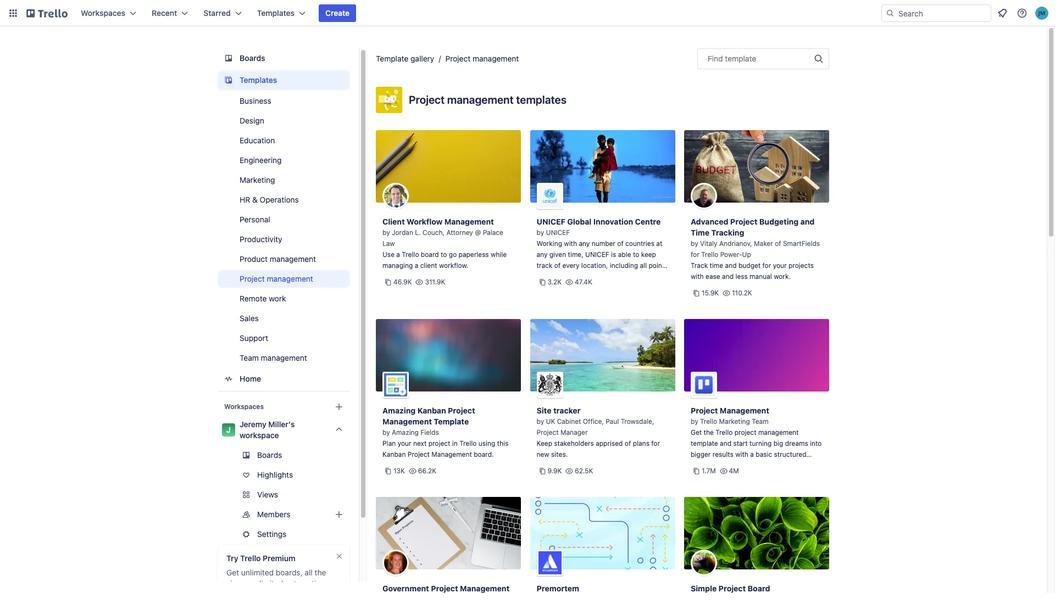 Task type: locate. For each thing, give the bounding box(es) containing it.
by up law
[[382, 229, 390, 237]]

project up start
[[735, 429, 756, 437]]

marketing up start
[[719, 418, 750, 426]]

1 vertical spatial project management link
[[218, 270, 350, 288]]

management inside 'project management by trello marketing team get the trello project management template and start turning big dreams into bigger results with a basic structured workflow designed for teams of any size.'
[[720, 406, 769, 415]]

primary element
[[0, 0, 1055, 26]]

next
[[413, 440, 427, 448]]

project up the tracking
[[730, 217, 757, 226]]

views,
[[226, 579, 249, 589]]

at
[[656, 240, 662, 248]]

try
[[226, 554, 238, 563]]

jordan l. couch, attorney @ palace law image
[[382, 183, 409, 209]]

project down next
[[408, 451, 430, 459]]

1 horizontal spatial every
[[584, 273, 601, 281]]

0 vertical spatial the
[[704, 429, 714, 437]]

by inside 'project management by trello marketing team get the trello project management template and start turning big dreams into bigger results with a basic structured workflow designed for teams of any size.'
[[691, 418, 698, 426]]

every down time,
[[562, 262, 579, 270]]

templates up business
[[240, 75, 277, 85]]

the up automation,
[[315, 568, 326, 578]]

your up the work.
[[773, 262, 787, 270]]

all inside unicef global innovation centre by unicef working with any number of countries at any given time, unicef is able to keep track of every location, including all points of contact and every important document, on dedicated trello boards.
[[640, 262, 647, 270]]

1 vertical spatial boards
[[257, 451, 282, 460]]

1 vertical spatial with
[[691, 273, 704, 281]]

business link
[[218, 92, 350, 110]]

0 vertical spatial your
[[773, 262, 787, 270]]

template inside field
[[725, 54, 756, 63]]

1 horizontal spatial your
[[773, 262, 787, 270]]

for down basic
[[751, 462, 760, 470]]

for up "track"
[[691, 251, 699, 259]]

project management link
[[445, 54, 519, 63], [218, 270, 350, 288]]

0 horizontal spatial kanban
[[382, 451, 406, 459]]

of down "given"
[[554, 262, 561, 270]]

1 horizontal spatial a
[[415, 262, 418, 270]]

boards link up "highlights" link
[[218, 447, 350, 464]]

1 vertical spatial templates
[[240, 75, 277, 85]]

0 horizontal spatial every
[[562, 262, 579, 270]]

0 vertical spatial unlimited
[[241, 568, 274, 578]]

a right use
[[396, 251, 400, 259]]

0 vertical spatial boards
[[240, 53, 265, 63]]

1 vertical spatial the
[[315, 568, 326, 578]]

0 vertical spatial kanban
[[417, 406, 446, 415]]

project inside amazing kanban project management template by amazing fields plan your next project in trello using this kanban project management board.
[[428, 440, 450, 448]]

project down fields
[[428, 440, 450, 448]]

0 horizontal spatial any
[[537, 251, 548, 259]]

0 vertical spatial template
[[725, 54, 756, 63]]

0 vertical spatial project management link
[[445, 54, 519, 63]]

boards link up templates link on the left of the page
[[218, 48, 350, 68]]

of up the "on"
[[537, 273, 543, 281]]

size.
[[803, 462, 817, 470]]

trello right in
[[459, 440, 477, 448]]

1 vertical spatial marketing
[[719, 418, 750, 426]]

centre
[[635, 217, 661, 226]]

global
[[567, 217, 591, 226]]

home image
[[222, 373, 235, 386]]

0 vertical spatial with
[[564, 240, 577, 248]]

members
[[257, 510, 290, 519]]

2 boards link from the top
[[218, 447, 350, 464]]

0 vertical spatial workspaces
[[81, 8, 125, 18]]

structured
[[774, 451, 806, 459]]

boards link
[[218, 48, 350, 68], [218, 447, 350, 464]]

start
[[733, 440, 748, 448]]

by up plan
[[382, 429, 390, 437]]

marketing inside 'project management by trello marketing team get the trello project management template and start turning big dreams into bigger results with a basic structured workflow designed for teams of any size.'
[[719, 418, 750, 426]]

0 horizontal spatial your
[[398, 440, 411, 448]]

law
[[382, 240, 395, 248]]

template up bigger
[[691, 440, 718, 448]]

1 horizontal spatial to
[[633, 251, 639, 259]]

1 vertical spatial template
[[434, 417, 469, 426]]

1 horizontal spatial team
[[752, 418, 769, 426]]

team down support on the bottom of page
[[240, 353, 259, 363]]

template inside 'project management by trello marketing team get the trello project management template and start turning big dreams into bigger results with a basic structured workflow designed for teams of any size.'
[[691, 440, 718, 448]]

find
[[708, 54, 723, 63]]

on
[[537, 284, 544, 292]]

working
[[537, 240, 562, 248]]

2 vertical spatial with
[[735, 451, 748, 459]]

15.9k
[[702, 289, 719, 297]]

0 vertical spatial boards link
[[218, 48, 350, 68]]

home
[[240, 374, 261, 384]]

workspaces button
[[74, 4, 143, 22]]

1 vertical spatial template
[[691, 440, 718, 448]]

0 vertical spatial template
[[376, 54, 408, 63]]

ease
[[706, 273, 720, 281]]

of right maker at the top right of page
[[775, 240, 781, 248]]

0 horizontal spatial to
[[441, 251, 447, 259]]

palace
[[483, 229, 503, 237]]

0 horizontal spatial project management link
[[218, 270, 350, 288]]

dreams
[[785, 440, 808, 448]]

power-
[[720, 251, 742, 259]]

workspaces inside dropdown button
[[81, 8, 125, 18]]

the inside try trello premium get unlimited boards, all the views, unlimited automation, and more.
[[315, 568, 326, 578]]

get inside 'project management by trello marketing team get the trello project management template and start turning big dreams into bigger results with a basic structured workflow designed for teams of any size.'
[[691, 429, 702, 437]]

1 forward image from the top
[[348, 489, 361, 502]]

project down uk
[[537, 429, 559, 437]]

0 horizontal spatial all
[[305, 568, 313, 578]]

forward image
[[348, 489, 361, 502], [348, 528, 361, 541]]

highlights
[[257, 470, 293, 480]]

budget
[[738, 262, 761, 270]]

1 horizontal spatial kanban
[[417, 406, 446, 415]]

Find template field
[[697, 48, 829, 69]]

management up start
[[720, 406, 769, 415]]

trello up the managing
[[402, 251, 419, 259]]

the inside 'project management by trello marketing team get the trello project management template and start turning big dreams into bigger results with a basic structured workflow designed for teams of any size.'
[[704, 429, 714, 437]]

time
[[691, 228, 709, 237]]

boards for views
[[257, 451, 282, 460]]

managing
[[382, 262, 413, 270]]

try trello premium get unlimited boards, all the views, unlimited automation, and more.
[[226, 554, 327, 593]]

1 horizontal spatial workspaces
[[224, 403, 264, 411]]

1 horizontal spatial project
[[735, 429, 756, 437]]

template right find
[[725, 54, 756, 63]]

amazing down amazing fields image
[[382, 406, 416, 415]]

paperless
[[459, 251, 489, 259]]

1 vertical spatial all
[[305, 568, 313, 578]]

by left uk
[[537, 418, 544, 426]]

trello inside client workflow management by jordan l. couch, attorney @ palace law use a trello board to go paperless while managing a client workflow.
[[402, 251, 419, 259]]

trello down vitaly
[[701, 251, 718, 259]]

trello marketing team image
[[691, 372, 717, 398]]

with down start
[[735, 451, 748, 459]]

0 horizontal spatial the
[[315, 568, 326, 578]]

bigger
[[691, 451, 711, 459]]

countries
[[625, 240, 654, 248]]

all inside try trello premium get unlimited boards, all the views, unlimited automation, and more.
[[305, 568, 313, 578]]

project management up project management templates
[[445, 54, 519, 63]]

open information menu image
[[1017, 8, 1028, 19]]

Search field
[[895, 5, 991, 21]]

the
[[704, 429, 714, 437], [315, 568, 326, 578]]

0 vertical spatial marketing
[[240, 175, 275, 185]]

marketing up '&'
[[240, 175, 275, 185]]

with down "track"
[[691, 273, 704, 281]]

0 horizontal spatial workspaces
[[81, 8, 125, 18]]

0 horizontal spatial project
[[428, 440, 450, 448]]

0 vertical spatial get
[[691, 429, 702, 437]]

create a workspace image
[[332, 401, 346, 414]]

1 vertical spatial forward image
[[348, 528, 361, 541]]

0 vertical spatial unicef
[[537, 217, 565, 226]]

for
[[691, 251, 699, 259], [762, 262, 771, 270], [651, 440, 660, 448], [751, 462, 760, 470]]

and down views,
[[226, 590, 240, 593]]

project management up work on the left
[[240, 274, 313, 284]]

trello inside advanced project budgeting and time tracking by vitaly andrianov, maker of smartfields for trello power-up track time and budget for your projects with ease and less manual work.
[[701, 251, 718, 259]]

1 boards link from the top
[[218, 48, 350, 68]]

boards right board icon
[[240, 53, 265, 63]]

engineering link
[[218, 152, 350, 169]]

time
[[710, 262, 723, 270]]

forward image inside views link
[[348, 489, 361, 502]]

get up bigger
[[691, 429, 702, 437]]

project inside 'project management by trello marketing team get the trello project management template and start turning big dreams into bigger results with a basic structured workflow designed for teams of any size.'
[[735, 429, 756, 437]]

of left plans
[[625, 440, 631, 448]]

amazing
[[382, 406, 416, 415], [392, 429, 419, 437]]

management up @
[[444, 217, 494, 226]]

management
[[473, 54, 519, 63], [447, 93, 514, 106], [270, 254, 316, 264], [267, 274, 313, 284], [261, 353, 307, 363], [758, 429, 799, 437]]

business
[[240, 96, 271, 106]]

1 horizontal spatial template
[[434, 417, 469, 426]]

members link
[[218, 506, 361, 524]]

board
[[421, 251, 439, 259]]

unicef
[[537, 217, 565, 226], [546, 229, 570, 237], [585, 251, 609, 259]]

get up views,
[[226, 568, 239, 578]]

trello up bigger
[[700, 418, 717, 426]]

by down "time"
[[691, 240, 698, 248]]

2 forward image from the top
[[348, 528, 361, 541]]

1 vertical spatial project management
[[240, 274, 313, 284]]

forward image up forward icon
[[348, 489, 361, 502]]

1 horizontal spatial template
[[725, 54, 756, 63]]

any down the structured
[[790, 462, 801, 470]]

automation,
[[285, 579, 327, 589]]

2 vertical spatial any
[[790, 462, 801, 470]]

team up turning
[[752, 418, 769, 426]]

0 vertical spatial project
[[735, 429, 756, 437]]

and inside 'project management by trello marketing team get the trello project management template and start turning big dreams into bigger results with a basic structured workflow designed for teams of any size.'
[[720, 440, 731, 448]]

personal link
[[218, 211, 350, 229]]

2 to from the left
[[633, 251, 639, 259]]

any up track
[[537, 251, 548, 259]]

team
[[240, 353, 259, 363], [752, 418, 769, 426]]

4m
[[729, 467, 739, 475]]

template
[[376, 54, 408, 63], [434, 417, 469, 426]]

0 horizontal spatial with
[[564, 240, 577, 248]]

&
[[252, 195, 258, 204]]

your inside advanced project budgeting and time tracking by vitaly andrianov, maker of smartfields for trello power-up track time and budget for your projects with ease and less manual work.
[[773, 262, 787, 270]]

by up bigger
[[691, 418, 698, 426]]

any up time,
[[579, 240, 590, 248]]

big
[[774, 440, 783, 448]]

project inside advanced project budgeting and time tracking by vitaly andrianov, maker of smartfields for trello power-up track time and budget for your projects with ease and less manual work.
[[730, 217, 757, 226]]

0 vertical spatial all
[[640, 262, 647, 270]]

1 vertical spatial amazing
[[392, 429, 419, 437]]

unicef image
[[537, 183, 563, 209]]

all up automation,
[[305, 568, 313, 578]]

trello inside amazing kanban project management template by amazing fields plan your next project in trello using this kanban project management board.
[[459, 440, 477, 448]]

project management
[[445, 54, 519, 63], [240, 274, 313, 284]]

with up time,
[[564, 240, 577, 248]]

switch to… image
[[8, 8, 19, 19]]

site tracker by uk cabinet office, paul trowsdale, project manager keep stakeholders apprised of plans for new sites.
[[537, 406, 660, 459]]

with inside unicef global innovation centre by unicef working with any number of countries at any given time, unicef is able to keep track of every location, including all points of contact and every important document, on dedicated trello boards.
[[564, 240, 577, 248]]

starred button
[[197, 4, 248, 22]]

by up working
[[537, 229, 544, 237]]

all down keep
[[640, 262, 647, 270]]

all
[[640, 262, 647, 270], [305, 568, 313, 578]]

boards link for views
[[218, 447, 350, 464]]

premium
[[263, 554, 295, 563]]

kanban up fields
[[417, 406, 446, 415]]

0 vertical spatial templates
[[257, 8, 295, 18]]

more.
[[242, 590, 262, 593]]

product management
[[240, 254, 316, 264]]

template up in
[[434, 417, 469, 426]]

1 horizontal spatial get
[[691, 429, 702, 437]]

innovation
[[593, 217, 633, 226]]

any
[[579, 240, 590, 248], [537, 251, 548, 259], [790, 462, 801, 470]]

your left next
[[398, 440, 411, 448]]

jeremy miller (jeremymiller198) image
[[1035, 7, 1048, 20]]

trello right try
[[240, 554, 261, 563]]

and up the results
[[720, 440, 731, 448]]

every
[[562, 262, 579, 270], [584, 273, 601, 281]]

miller's
[[268, 420, 295, 429]]

0 vertical spatial any
[[579, 240, 590, 248]]

personal
[[240, 215, 270, 224]]

paul
[[606, 418, 619, 426]]

a left basic
[[750, 451, 754, 459]]

0 horizontal spatial a
[[396, 251, 400, 259]]

less
[[735, 273, 748, 281]]

46.9k
[[393, 278, 412, 286]]

project down trello marketing team image
[[691, 406, 718, 415]]

0 vertical spatial project management
[[445, 54, 519, 63]]

important
[[602, 273, 633, 281]]

template left gallery
[[376, 54, 408, 63]]

kanban
[[417, 406, 446, 415], [382, 451, 406, 459]]

template gallery
[[376, 54, 434, 63]]

amazing up next
[[392, 429, 419, 437]]

time,
[[568, 251, 583, 259]]

of inside site tracker by uk cabinet office, paul trowsdale, project manager keep stakeholders apprised of plans for new sites.
[[625, 440, 631, 448]]

0 horizontal spatial template
[[376, 54, 408, 63]]

1 vertical spatial a
[[415, 262, 418, 270]]

0 horizontal spatial team
[[240, 353, 259, 363]]

trello up the results
[[716, 429, 733, 437]]

1 vertical spatial team
[[752, 418, 769, 426]]

to right able
[[633, 251, 639, 259]]

client
[[420, 262, 437, 270]]

a
[[396, 251, 400, 259], [415, 262, 418, 270], [750, 451, 754, 459]]

management down in
[[432, 451, 472, 459]]

for right plans
[[651, 440, 660, 448]]

fields
[[421, 429, 439, 437]]

2 horizontal spatial any
[[790, 462, 801, 470]]

trello left 'boards.'
[[579, 284, 596, 292]]

location,
[[581, 262, 608, 270]]

0 horizontal spatial template
[[691, 440, 718, 448]]

project management link up project management templates
[[445, 54, 519, 63]]

templates right starred dropdown button
[[257, 8, 295, 18]]

add image
[[332, 508, 346, 521]]

to left go
[[441, 251, 447, 259]]

1 to from the left
[[441, 251, 447, 259]]

project up in
[[448, 406, 475, 415]]

sites.
[[551, 451, 568, 459]]

1 horizontal spatial the
[[704, 429, 714, 437]]

david mugisha, senior ai tech delivery analyst @ accenture image
[[691, 550, 717, 576]]

9.9k
[[548, 467, 562, 475]]

0 horizontal spatial get
[[226, 568, 239, 578]]

boards up highlights
[[257, 451, 282, 460]]

0 vertical spatial forward image
[[348, 489, 361, 502]]

every down location,
[[584, 273, 601, 281]]

to inside unicef global innovation centre by unicef working with any number of countries at any given time, unicef is able to keep track of every location, including all points of contact and every important document, on dedicated trello boards.
[[633, 251, 639, 259]]

smartfields
[[783, 240, 820, 248]]

project inside site tracker by uk cabinet office, paul trowsdale, project manager keep stakeholders apprised of plans for new sites.
[[537, 429, 559, 437]]

1 horizontal spatial any
[[579, 240, 590, 248]]

kanban down plan
[[382, 451, 406, 459]]

2 horizontal spatial with
[[735, 451, 748, 459]]

new
[[537, 451, 549, 459]]

1 vertical spatial get
[[226, 568, 239, 578]]

the up bigger
[[704, 429, 714, 437]]

trello inside try trello premium get unlimited boards, all the views, unlimited automation, and more.
[[240, 554, 261, 563]]

j
[[226, 425, 231, 435]]

management inside 'project management by trello marketing team get the trello project management template and start turning big dreams into bigger results with a basic structured workflow designed for teams of any size.'
[[758, 429, 799, 437]]

team management link
[[218, 349, 350, 367]]

and up dedicated
[[570, 273, 582, 281]]

budgeting
[[759, 217, 799, 226]]

forward image inside settings link
[[348, 528, 361, 541]]

project management link up remote work link
[[218, 270, 350, 288]]

product
[[240, 254, 268, 264]]

remote
[[240, 294, 267, 303]]

1 vertical spatial project
[[428, 440, 450, 448]]

the for all
[[315, 568, 326, 578]]

1 horizontal spatial all
[[640, 262, 647, 270]]

of down the structured
[[782, 462, 788, 470]]

1 vertical spatial your
[[398, 440, 411, 448]]

1 vertical spatial boards link
[[218, 447, 350, 464]]

forward image down forward icon
[[348, 528, 361, 541]]

62.5k
[[575, 467, 593, 475]]

and up smartfields
[[800, 217, 815, 226]]

a left client
[[415, 262, 418, 270]]

client workflow management by jordan l. couch, attorney @ palace law use a trello board to go paperless while managing a client workflow.
[[382, 217, 507, 270]]

2 vertical spatial a
[[750, 451, 754, 459]]

2 horizontal spatial a
[[750, 451, 754, 459]]

1 horizontal spatial project management link
[[445, 54, 519, 63]]

1 horizontal spatial marketing
[[719, 418, 750, 426]]

amy campbell, project manager @ government business results, llc image
[[382, 550, 409, 576]]

1 horizontal spatial with
[[691, 273, 704, 281]]



Task type: describe. For each thing, give the bounding box(es) containing it.
trowsdale,
[[621, 418, 654, 426]]

sales
[[240, 314, 259, 323]]

a inside 'project management by trello marketing team get the trello project management template and start turning big dreams into bigger results with a basic structured workflow designed for teams of any size.'
[[750, 451, 754, 459]]

education
[[240, 136, 275, 145]]

basic
[[756, 451, 772, 459]]

settings
[[257, 530, 286, 539]]

of up able
[[617, 240, 624, 248]]

0 notifications image
[[996, 7, 1009, 20]]

cabinet
[[557, 418, 581, 426]]

0 vertical spatial team
[[240, 353, 259, 363]]

team inside 'project management by trello marketing team get the trello project management template and start turning big dreams into bigger results with a basic structured workflow designed for teams of any size.'
[[752, 418, 769, 426]]

site
[[537, 406, 551, 415]]

management inside client workflow management by jordan l. couch, attorney @ palace law use a trello board to go paperless while managing a client workflow.
[[444, 217, 494, 226]]

office,
[[583, 418, 604, 426]]

by inside client workflow management by jordan l. couch, attorney @ palace law use a trello board to go paperless while managing a client workflow.
[[382, 229, 390, 237]]

atlassian team playbook image
[[537, 550, 563, 576]]

able
[[618, 251, 631, 259]]

points
[[649, 262, 668, 270]]

47.4k
[[575, 278, 592, 286]]

jordan
[[392, 229, 413, 237]]

andrianov,
[[719, 240, 752, 248]]

teams
[[761, 462, 780, 470]]

views link
[[218, 486, 361, 504]]

workflow.
[[439, 262, 468, 270]]

1 vertical spatial unicef
[[546, 229, 570, 237]]

and inside unicef global innovation centre by unicef working with any number of countries at any given time, unicef is able to keep track of every location, including all points of contact and every important document, on dedicated trello boards.
[[570, 273, 582, 281]]

trello inside unicef global innovation centre by unicef working with any number of countries at any given time, unicef is able to keep track of every location, including all points of contact and every important document, on dedicated trello boards.
[[579, 284, 596, 292]]

1 horizontal spatial project management
[[445, 54, 519, 63]]

create
[[325, 8, 350, 18]]

advanced
[[691, 217, 728, 226]]

project right gallery
[[445, 54, 471, 63]]

project management icon image
[[376, 87, 402, 113]]

1.7m
[[702, 467, 716, 475]]

template inside amazing kanban project management template by amazing fields plan your next project in trello using this kanban project management board.
[[434, 417, 469, 426]]

project management templates
[[409, 93, 567, 106]]

for up "manual" at the right of page
[[762, 262, 771, 270]]

gallery
[[411, 54, 434, 63]]

attorney
[[446, 229, 473, 237]]

operations
[[260, 195, 299, 204]]

of inside 'project management by trello marketing team get the trello project management template and start turning big dreams into bigger results with a basic structured workflow designed for teams of any size.'
[[782, 462, 788, 470]]

1 vertical spatial any
[[537, 251, 548, 259]]

forward image for views
[[348, 489, 361, 502]]

uk
[[546, 418, 555, 426]]

hr & operations link
[[218, 191, 350, 209]]

with inside advanced project budgeting and time tracking by vitaly andrianov, maker of smartfields for trello power-up track time and budget for your projects with ease and less manual work.
[[691, 273, 704, 281]]

with inside 'project management by trello marketing team get the trello project management template and start turning big dreams into bigger results with a basic structured workflow designed for teams of any size.'
[[735, 451, 748, 459]]

keep
[[641, 251, 656, 259]]

project management by trello marketing team get the trello project management template and start turning big dreams into bigger results with a basic structured workflow designed for teams of any size.
[[691, 406, 822, 470]]

amazing fields image
[[382, 372, 409, 398]]

number
[[592, 240, 615, 248]]

by inside amazing kanban project management template by amazing fields plan your next project in trello using this kanban project management board.
[[382, 429, 390, 437]]

l.
[[415, 229, 421, 237]]

board image
[[222, 52, 235, 65]]

hr & operations
[[240, 195, 299, 204]]

in
[[452, 440, 458, 448]]

uk cabinet office, paul trowsdale, project manager image
[[537, 372, 563, 398]]

is
[[611, 251, 616, 259]]

templates button
[[250, 4, 312, 22]]

your inside amazing kanban project management template by amazing fields plan your next project in trello using this kanban project management board.
[[398, 440, 411, 448]]

results
[[713, 451, 734, 459]]

by inside unicef global innovation centre by unicef working with any number of countries at any given time, unicef is able to keep track of every location, including all points of contact and every important document, on dedicated trello boards.
[[537, 229, 544, 237]]

turning
[[750, 440, 772, 448]]

0 horizontal spatial marketing
[[240, 175, 275, 185]]

go
[[449, 251, 457, 259]]

1 vertical spatial workspaces
[[224, 403, 264, 411]]

for inside 'project management by trello marketing team get the trello project management template and start turning big dreams into bigger results with a basic structured workflow designed for teams of any size.'
[[751, 462, 760, 470]]

by inside site tracker by uk cabinet office, paul trowsdale, project manager keep stakeholders apprised of plans for new sites.
[[537, 418, 544, 426]]

tracker
[[553, 406, 581, 415]]

0 vertical spatial a
[[396, 251, 400, 259]]

work
[[269, 294, 286, 303]]

dedicated
[[546, 284, 577, 292]]

project inside 'project management by trello marketing team get the trello project management template and start turning big dreams into bigger results with a basic structured workflow designed for teams of any size.'
[[691, 406, 718, 415]]

1 vertical spatial unlimited
[[251, 579, 283, 589]]

any inside 'project management by trello marketing team get the trello project management template and start turning big dreams into bigger results with a basic structured workflow designed for teams of any size.'
[[790, 462, 801, 470]]

forward image for settings
[[348, 528, 361, 541]]

designed
[[720, 462, 749, 470]]

support link
[[218, 330, 350, 347]]

recent button
[[145, 4, 195, 22]]

search image
[[886, 9, 895, 18]]

engineering
[[240, 156, 282, 165]]

0 vertical spatial every
[[562, 262, 579, 270]]

vitaly andrianov, maker of smartfields for trello power-up image
[[691, 183, 717, 209]]

66.2k
[[418, 467, 436, 475]]

@
[[475, 229, 481, 237]]

forward image
[[348, 508, 361, 521]]

of inside advanced project budgeting and time tracking by vitaly andrianov, maker of smartfields for trello power-up track time and budget for your projects with ease and less manual work.
[[775, 240, 781, 248]]

13k
[[393, 467, 405, 475]]

manager
[[560, 429, 588, 437]]

design
[[240, 116, 264, 125]]

template gallery link
[[376, 54, 434, 63]]

given
[[549, 251, 566, 259]]

management up fields
[[382, 417, 432, 426]]

boards for home
[[240, 53, 265, 63]]

project right project management icon
[[409, 93, 445, 106]]

keep
[[537, 440, 552, 448]]

boards,
[[276, 568, 303, 578]]

marketing link
[[218, 171, 350, 189]]

for inside site tracker by uk cabinet office, paul trowsdale, project manager keep stakeholders apprised of plans for new sites.
[[651, 440, 660, 448]]

by inside advanced project budgeting and time tracking by vitaly andrianov, maker of smartfields for trello power-up track time and budget for your projects with ease and less manual work.
[[691, 240, 698, 248]]

and left less
[[722, 273, 734, 281]]

advanced project budgeting and time tracking by vitaly andrianov, maker of smartfields for trello power-up track time and budget for your projects with ease and less manual work.
[[691, 217, 820, 281]]

track
[[537, 262, 552, 270]]

boards link for home
[[218, 48, 350, 68]]

templates inside dropdown button
[[257, 8, 295, 18]]

0 horizontal spatial project management
[[240, 274, 313, 284]]

jeremy miller's workspace
[[240, 420, 295, 440]]

client
[[382, 217, 405, 226]]

sales link
[[218, 310, 350, 328]]

back to home image
[[26, 4, 68, 22]]

up
[[742, 251, 751, 259]]

plans
[[633, 440, 649, 448]]

projects
[[789, 262, 814, 270]]

contact
[[545, 273, 568, 281]]

get inside try trello premium get unlimited boards, all the views, unlimited automation, and more.
[[226, 568, 239, 578]]

the for get
[[704, 429, 714, 437]]

to inside client workflow management by jordan l. couch, attorney @ palace law use a trello board to go paperless while managing a client workflow.
[[441, 251, 447, 259]]

productivity
[[240, 235, 282, 244]]

home link
[[218, 369, 350, 389]]

1 vertical spatial kanban
[[382, 451, 406, 459]]

1 vertical spatial every
[[584, 273, 601, 281]]

track
[[691, 262, 708, 270]]

2 vertical spatial unicef
[[585, 251, 609, 259]]

create button
[[319, 4, 356, 22]]

and inside try trello premium get unlimited boards, all the views, unlimited automation, and more.
[[226, 590, 240, 593]]

document,
[[634, 273, 668, 281]]

remote work
[[240, 294, 286, 303]]

and down power-
[[725, 262, 737, 270]]

remote work link
[[218, 290, 350, 308]]

project up "remote" on the left
[[240, 274, 265, 284]]

workspace
[[240, 431, 279, 440]]

work.
[[774, 273, 791, 281]]

0 vertical spatial amazing
[[382, 406, 416, 415]]

hr
[[240, 195, 250, 204]]

template board image
[[222, 74, 235, 87]]

boards.
[[598, 284, 621, 292]]



Task type: vqa. For each thing, say whether or not it's contained in the screenshot.


